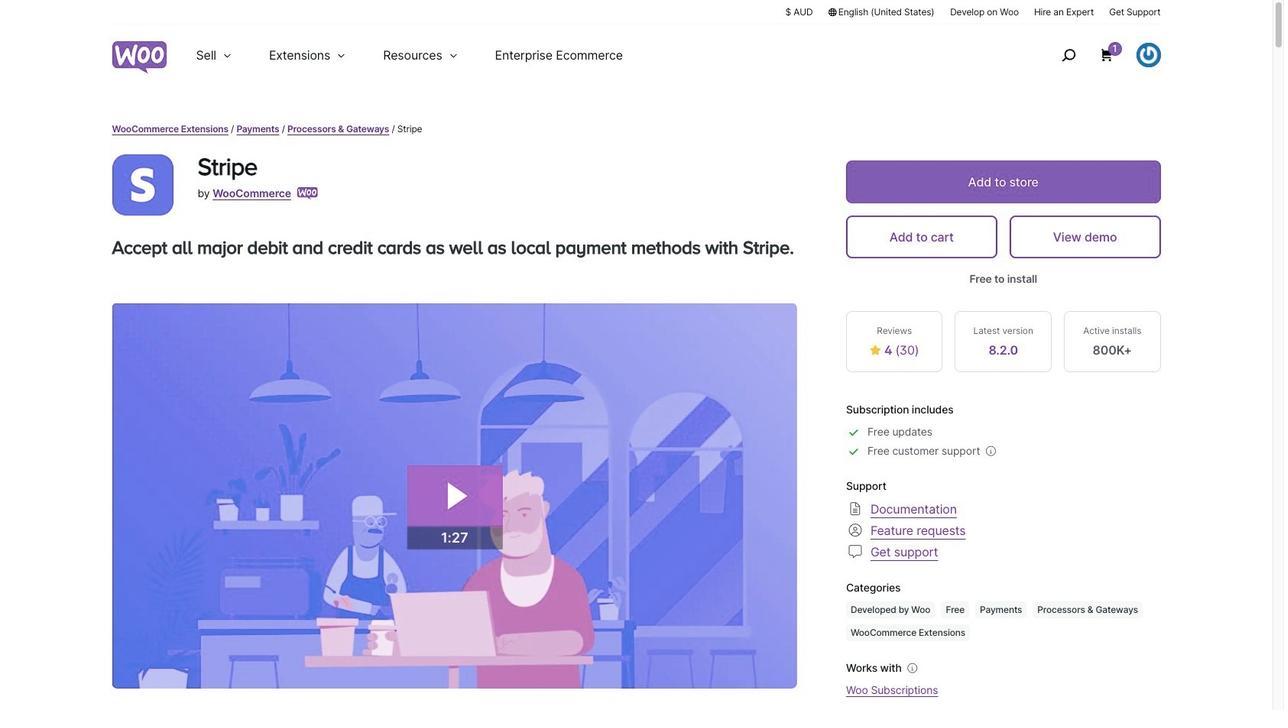 Task type: describe. For each thing, give the bounding box(es) containing it.
open account menu image
[[1136, 43, 1161, 67]]

service navigation menu element
[[1029, 30, 1161, 80]]

file lines image
[[846, 500, 864, 518]]

circle info image
[[905, 660, 920, 676]]

circle user image
[[846, 521, 864, 539]]

search image
[[1056, 43, 1080, 67]]



Task type: vqa. For each thing, say whether or not it's contained in the screenshot.
breadcrumb element on the top
yes



Task type: locate. For each thing, give the bounding box(es) containing it.
product icon image
[[112, 154, 173, 216]]

breadcrumb element
[[112, 122, 1161, 136]]

developed by woocommerce image
[[297, 187, 318, 200]]

message image
[[846, 542, 864, 561]]



